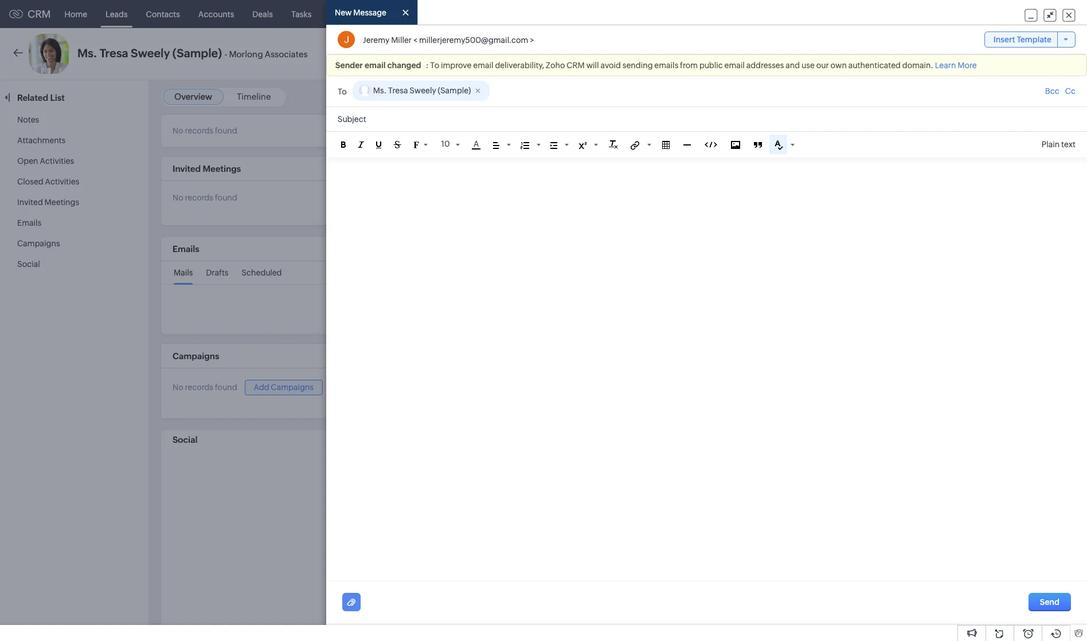 Task type: vqa. For each thing, say whether or not it's contained in the screenshot.
DEVELOPER HUB
no



Task type: describe. For each thing, give the bounding box(es) containing it.
from
[[680, 61, 698, 70]]

a
[[474, 140, 479, 149]]

emails link
[[17, 219, 41, 228]]

contacts link
[[137, 0, 189, 28]]

marketplace element
[[983, 0, 1006, 28]]

related list
[[17, 93, 67, 103]]

1 no records found from the top
[[173, 126, 237, 135]]

meetings link
[[321, 0, 374, 28]]

tresa for ms. tresa sweely (sample)
[[388, 86, 408, 95]]

upgrade
[[856, 14, 889, 22]]

invited meetings link
[[17, 198, 79, 207]]

(sample) for ms. tresa sweely (sample) - morlong associates
[[173, 46, 222, 60]]

overview link
[[174, 92, 212, 102]]

10 link
[[440, 138, 460, 150]]

2 horizontal spatial meetings
[[330, 9, 365, 19]]

learn
[[935, 61, 956, 70]]

sender email changed : to improve email deliverability, zoho crm will avoid sending emails from public email addresses and use our own authenticated domain. learn more
[[335, 61, 977, 70]]

tasks
[[291, 9, 312, 19]]

2 email from the left
[[473, 61, 494, 70]]

social link
[[17, 260, 40, 269]]

leads link
[[96, 0, 137, 28]]

ago
[[1051, 96, 1065, 104]]

timeline
[[237, 92, 271, 102]]

add campaigns
[[254, 383, 314, 392]]

addresses
[[747, 61, 784, 70]]

and
[[786, 61, 800, 70]]

last update : 9 day(s) ago
[[976, 96, 1065, 104]]

campaigns link
[[17, 239, 60, 248]]

use
[[802, 61, 815, 70]]

0 vertical spatial social
[[17, 260, 40, 269]]

deliverability,
[[495, 61, 544, 70]]

2 no from the top
[[173, 193, 183, 203]]

drafts
[[206, 268, 229, 278]]

our
[[817, 61, 829, 70]]

activities for closed activities
[[45, 177, 79, 186]]

2 found from the top
[[215, 193, 237, 203]]

-
[[225, 49, 227, 59]]

insert template
[[994, 35, 1052, 44]]

1 vertical spatial invited
[[17, 198, 43, 207]]

improve
[[441, 61, 472, 70]]

domain.
[[903, 61, 934, 70]]

ms. tresa sweely (sample) - morlong associates
[[77, 46, 308, 60]]

last
[[976, 96, 991, 104]]

scheduled
[[242, 268, 282, 278]]

sender
[[335, 61, 363, 70]]

script image
[[579, 142, 587, 149]]

sweely for ms. tresa sweely (sample) - morlong associates
[[131, 46, 170, 60]]

day(s)
[[1029, 96, 1050, 104]]

accounts
[[198, 9, 234, 19]]

more
[[958, 61, 977, 70]]

new message
[[335, 8, 386, 17]]

closed activities
[[17, 177, 79, 186]]

update
[[992, 96, 1017, 104]]

3 email from the left
[[725, 61, 745, 70]]

notes
[[17, 115, 39, 124]]

2 no records found from the top
[[173, 193, 237, 203]]

mails
[[174, 268, 193, 278]]

home
[[65, 9, 87, 19]]

1 vertical spatial social
[[173, 435, 198, 445]]

changed
[[387, 61, 421, 70]]

new
[[335, 8, 352, 17]]

associates
[[265, 49, 308, 59]]

previous record image
[[1043, 50, 1048, 58]]

3 no records found from the top
[[173, 383, 237, 393]]

1 horizontal spatial invited
[[173, 164, 201, 174]]

3 found from the top
[[215, 383, 237, 393]]

crm link
[[9, 8, 51, 20]]

convert
[[910, 49, 941, 59]]

sweely for ms. tresa sweely (sample)
[[410, 86, 436, 95]]

a link
[[472, 140, 481, 150]]

send for send
[[1040, 598, 1060, 608]]

1 horizontal spatial meetings
[[203, 164, 241, 174]]

add
[[254, 383, 269, 392]]

calls link
[[374, 0, 410, 28]]

send button
[[1029, 594, 1071, 612]]

cc
[[1066, 87, 1076, 96]]

notes link
[[17, 115, 39, 124]]

accounts link
[[189, 0, 243, 28]]

2 vertical spatial campaigns
[[271, 383, 314, 392]]

send email
[[840, 49, 882, 59]]

2 vertical spatial meetings
[[45, 198, 79, 207]]

overview
[[174, 92, 212, 102]]

open
[[17, 157, 38, 166]]

0 horizontal spatial to
[[338, 87, 347, 96]]

avoid
[[601, 61, 621, 70]]

2 records from the top
[[185, 193, 213, 203]]

open activities link
[[17, 157, 74, 166]]

attachments
[[17, 136, 65, 145]]

own
[[831, 61, 847, 70]]

1 vertical spatial :
[[1019, 96, 1022, 104]]

1 no from the top
[[173, 126, 183, 135]]

next record image
[[1062, 50, 1069, 58]]

1 vertical spatial crm
[[567, 61, 585, 70]]



Task type: locate. For each thing, give the bounding box(es) containing it.
activities up invited meetings link
[[45, 177, 79, 186]]

ms. for ms. tresa sweely (sample)
[[373, 86, 387, 95]]

reports
[[419, 9, 449, 19]]

to left 'improve'
[[430, 61, 439, 70]]

0 vertical spatial send
[[840, 49, 859, 59]]

zoho
[[546, 61, 565, 70]]

will
[[587, 61, 599, 70]]

1 vertical spatial activities
[[45, 177, 79, 186]]

1 vertical spatial to
[[338, 87, 347, 96]]

0 vertical spatial ms.
[[77, 46, 97, 60]]

3 no from the top
[[173, 383, 183, 393]]

1 records from the top
[[185, 126, 213, 135]]

email
[[365, 61, 386, 70], [473, 61, 494, 70], [725, 61, 745, 70]]

tresa down changed
[[388, 86, 408, 95]]

campaigns
[[17, 239, 60, 248], [173, 352, 219, 361], [271, 383, 314, 392]]

0 vertical spatial meetings
[[330, 9, 365, 19]]

send for send email
[[840, 49, 859, 59]]

0 horizontal spatial sweely
[[131, 46, 170, 60]]

convert button
[[898, 45, 953, 63]]

send
[[840, 49, 859, 59], [1040, 598, 1060, 608]]

1 horizontal spatial (sample)
[[438, 86, 471, 95]]

sweely down changed
[[410, 86, 436, 95]]

0 horizontal spatial emails
[[17, 219, 41, 228]]

morlong
[[229, 49, 263, 59]]

1 found from the top
[[215, 126, 237, 135]]

leads
[[106, 9, 128, 19]]

plain text
[[1042, 140, 1076, 149]]

: left 9
[[1019, 96, 1022, 104]]

(sample) down 'improve'
[[438, 86, 471, 95]]

0 vertical spatial activities
[[40, 157, 74, 166]]

1 vertical spatial sweely
[[410, 86, 436, 95]]

deals
[[253, 9, 273, 19]]

closed activities link
[[17, 177, 79, 186]]

0 vertical spatial no
[[173, 126, 183, 135]]

1 vertical spatial records
[[185, 193, 213, 203]]

0 horizontal spatial email
[[365, 61, 386, 70]]

activities up the closed activities
[[40, 157, 74, 166]]

0 horizontal spatial ms.
[[77, 46, 97, 60]]

list
[[50, 93, 65, 103]]

tasks link
[[282, 0, 321, 28]]

1 horizontal spatial tresa
[[388, 86, 408, 95]]

emails up campaigns link
[[17, 219, 41, 228]]

0 vertical spatial crm
[[28, 8, 51, 20]]

0 horizontal spatial meetings
[[45, 198, 79, 207]]

1 horizontal spatial email
[[473, 61, 494, 70]]

authenticated
[[849, 61, 901, 70]]

0 horizontal spatial crm
[[28, 8, 51, 20]]

0 horizontal spatial invited meetings
[[17, 198, 79, 207]]

Subject text field
[[326, 107, 1087, 132]]

(sample) for ms. tresa sweely (sample)
[[438, 86, 471, 95]]

activities
[[40, 157, 74, 166], [45, 177, 79, 186]]

1 vertical spatial send
[[1040, 598, 1060, 608]]

indent image
[[551, 142, 558, 149]]

1 vertical spatial emails
[[173, 244, 199, 254]]

invited meetings
[[173, 164, 241, 174], [17, 198, 79, 207]]

2 vertical spatial no records found
[[173, 383, 237, 393]]

email right sender
[[365, 61, 386, 70]]

edit
[[969, 49, 984, 59]]

tresa for ms. tresa sweely (sample) - morlong associates
[[100, 46, 128, 60]]

no records found
[[173, 126, 237, 135], [173, 193, 237, 203], [173, 383, 237, 393]]

9
[[1023, 96, 1028, 104]]

to down sender
[[338, 87, 347, 96]]

0 vertical spatial no records found
[[173, 126, 237, 135]]

spell check image
[[775, 141, 784, 150]]

reports link
[[410, 0, 458, 28]]

no
[[173, 126, 183, 135], [173, 193, 183, 203], [173, 383, 183, 393]]

1 horizontal spatial invited meetings
[[173, 164, 241, 174]]

email right 'improve'
[[473, 61, 494, 70]]

1 vertical spatial (sample)
[[438, 86, 471, 95]]

0 vertical spatial invited
[[173, 164, 201, 174]]

crm left the will
[[567, 61, 585, 70]]

1 horizontal spatial sweely
[[410, 86, 436, 95]]

0 vertical spatial invited meetings
[[173, 164, 241, 174]]

closed
[[17, 177, 43, 186]]

email right public on the top
[[725, 61, 745, 70]]

plain
[[1042, 140, 1060, 149]]

deals link
[[243, 0, 282, 28]]

0 horizontal spatial social
[[17, 260, 40, 269]]

0 vertical spatial found
[[215, 126, 237, 135]]

0 horizontal spatial send
[[840, 49, 859, 59]]

0 vertical spatial (sample)
[[173, 46, 222, 60]]

2 vertical spatial no
[[173, 383, 183, 393]]

attachments link
[[17, 136, 65, 145]]

1 vertical spatial tresa
[[388, 86, 408, 95]]

email
[[861, 49, 882, 59]]

home link
[[55, 0, 96, 28]]

sending
[[623, 61, 653, 70]]

0 horizontal spatial :
[[426, 61, 429, 70]]

1 horizontal spatial emails
[[173, 244, 199, 254]]

list image
[[521, 142, 530, 149]]

to
[[430, 61, 439, 70], [338, 87, 347, 96]]

crm left the home
[[28, 8, 51, 20]]

insert template button
[[985, 32, 1076, 48]]

calls
[[383, 9, 401, 19]]

1 horizontal spatial campaigns
[[173, 352, 219, 361]]

ms. for ms. tresa sweely (sample) - morlong associates
[[77, 46, 97, 60]]

1 horizontal spatial ms.
[[373, 86, 387, 95]]

(sample) left -
[[173, 46, 222, 60]]

0 vertical spatial campaigns
[[17, 239, 60, 248]]

1 horizontal spatial send
[[1040, 598, 1060, 608]]

:
[[426, 61, 429, 70], [1019, 96, 1022, 104]]

0 vertical spatial to
[[430, 61, 439, 70]]

1 vertical spatial campaigns
[[173, 352, 219, 361]]

ms. tresa sweely (sample)
[[373, 86, 471, 95]]

bcc
[[1045, 87, 1060, 96]]

1 horizontal spatial social
[[173, 435, 198, 445]]

0 horizontal spatial campaigns
[[17, 239, 60, 248]]

alignment image
[[494, 142, 500, 149]]

1 vertical spatial no
[[173, 193, 183, 203]]

invited
[[173, 164, 201, 174], [17, 198, 43, 207]]

0 horizontal spatial (sample)
[[173, 46, 222, 60]]

public
[[700, 61, 723, 70]]

text
[[1062, 140, 1076, 149]]

1 horizontal spatial to
[[430, 61, 439, 70]]

: right changed
[[426, 61, 429, 70]]

meetings
[[330, 9, 365, 19], [203, 164, 241, 174], [45, 198, 79, 207]]

0 vertical spatial sweely
[[131, 46, 170, 60]]

1 vertical spatial ms.
[[373, 86, 387, 95]]

10
[[441, 140, 450, 149]]

0 vertical spatial records
[[185, 126, 213, 135]]

template
[[1017, 35, 1052, 44]]

0 horizontal spatial tresa
[[100, 46, 128, 60]]

timeline link
[[237, 92, 271, 102]]

emails up mails
[[173, 244, 199, 254]]

setup element
[[1006, 0, 1029, 28]]

sweely down contacts
[[131, 46, 170, 60]]

3 records from the top
[[185, 383, 213, 393]]

learn more link
[[935, 61, 977, 70]]

crm
[[28, 8, 51, 20], [567, 61, 585, 70]]

1 horizontal spatial :
[[1019, 96, 1022, 104]]

contacts
[[146, 9, 180, 19]]

sweely
[[131, 46, 170, 60], [410, 86, 436, 95]]

1 email from the left
[[365, 61, 386, 70]]

2 vertical spatial records
[[185, 383, 213, 393]]

2 horizontal spatial campaigns
[[271, 383, 314, 392]]

add campaigns link
[[245, 380, 323, 396]]

1 vertical spatial no records found
[[173, 193, 237, 203]]

1 vertical spatial meetings
[[203, 164, 241, 174]]

edit button
[[957, 45, 996, 63]]

tresa down leads
[[100, 46, 128, 60]]

insert
[[994, 35, 1016, 44]]

2 horizontal spatial email
[[725, 61, 745, 70]]

1 horizontal spatial crm
[[567, 61, 585, 70]]

open activities
[[17, 157, 74, 166]]

0 vertical spatial tresa
[[100, 46, 128, 60]]

0 horizontal spatial invited
[[17, 198, 43, 207]]

0 vertical spatial emails
[[17, 219, 41, 228]]

emails
[[17, 219, 41, 228], [173, 244, 199, 254]]

emails
[[655, 61, 679, 70]]

1 vertical spatial invited meetings
[[17, 198, 79, 207]]

message
[[353, 8, 386, 17]]

1 vertical spatial found
[[215, 193, 237, 203]]

activities for open activities
[[40, 157, 74, 166]]

send email button
[[828, 45, 893, 63]]

2 vertical spatial found
[[215, 383, 237, 393]]

(sample)
[[173, 46, 222, 60], [438, 86, 471, 95]]

social
[[17, 260, 40, 269], [173, 435, 198, 445]]

links image
[[631, 141, 640, 150]]

0 vertical spatial :
[[426, 61, 429, 70]]



